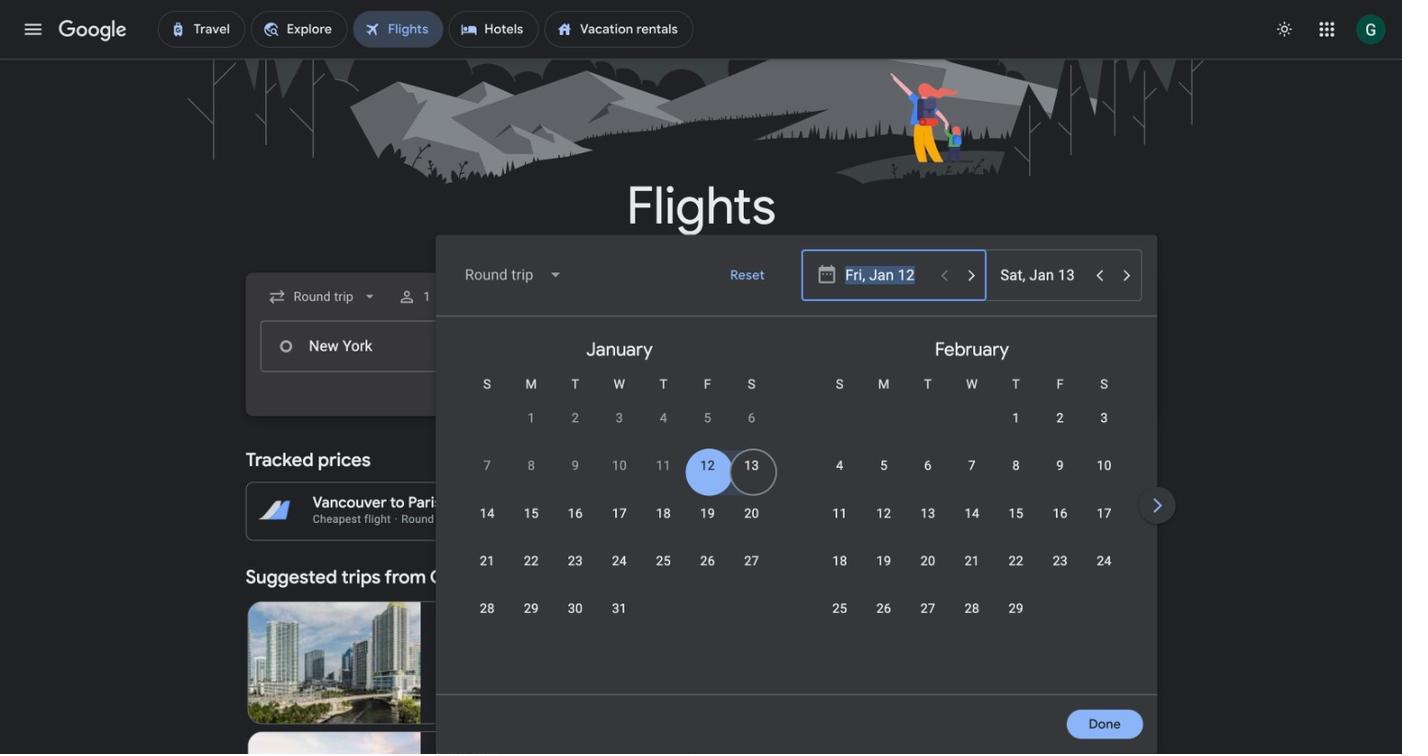 Task type: locate. For each thing, give the bounding box(es) containing it.
Flight search field
[[231, 235, 1402, 755]]

tue, jan 30 element
[[568, 600, 583, 619]]

sat, feb 17 element
[[1097, 505, 1112, 523]]

wed, jan 17 element
[[612, 505, 627, 523]]

wed, feb 21 element
[[965, 553, 980, 571]]

sun, feb 4 element
[[836, 457, 844, 476]]

tue, jan 23 element
[[568, 553, 583, 571]]

2 row group from the left
[[796, 324, 1149, 688]]

sun, feb 18 element
[[833, 553, 847, 571]]

row up wed, feb 21 element
[[818, 497, 1127, 549]]

wed, feb 28 element
[[965, 600, 980, 619]]

 image
[[395, 514, 398, 526]]

row up wed, feb 14 element
[[818, 449, 1127, 501]]

thu, jan 18 element
[[656, 505, 671, 523]]

sat, feb 10 element
[[1097, 457, 1112, 476]]

grid
[[443, 324, 1402, 706]]

733 US dollars text field
[[1112, 511, 1141, 527]]

None field
[[451, 253, 578, 298], [260, 281, 387, 314], [451, 253, 578, 298], [260, 281, 387, 314]]

thu, feb 1 element
[[1013, 410, 1020, 428]]

More info text field
[[817, 494, 835, 517]]

sat, feb 24 element
[[1097, 553, 1112, 571]]

fri, jan 12, departure date. element
[[700, 457, 715, 476]]

wed, jan 10 element
[[612, 457, 627, 476]]

wed, jan 3 element
[[616, 410, 623, 428]]

tue, feb 6 element
[[924, 457, 932, 476]]

sun, jan 14 element
[[480, 505, 495, 523]]

mon, feb 12 element
[[877, 505, 892, 523]]

Departure text field
[[846, 251, 930, 300]]

row group
[[443, 324, 796, 688], [796, 324, 1149, 688], [1149, 324, 1402, 688]]

more info image
[[817, 494, 835, 513]]

row up thu, jan 11 element
[[509, 394, 774, 454]]

mon, jan 29 element
[[524, 600, 539, 619]]

3 row group from the left
[[1149, 324, 1402, 688]]

604 US dollars text field
[[494, 494, 529, 513]]

None text field
[[260, 321, 520, 372]]

tue, jan 9 element
[[572, 457, 579, 476]]

fri, jan 19 element
[[700, 505, 715, 523]]

mon, jan 8 element
[[528, 457, 535, 476]]

row up wed, jan 31 element
[[465, 544, 774, 597]]

thu, feb 8 element
[[1013, 457, 1020, 476]]

fri, feb 2 element
[[1057, 410, 1064, 428]]

thu, jan 4 element
[[660, 410, 667, 428]]

sun, feb 25 element
[[833, 600, 847, 619]]

row down 'tue, feb 20' element
[[818, 592, 1038, 645]]

fri, feb 16 element
[[1053, 505, 1068, 523]]

sat, feb 3 element
[[1101, 410, 1108, 428]]

1 row group from the left
[[443, 324, 796, 688]]

row
[[509, 394, 774, 454], [994, 394, 1127, 454], [465, 449, 774, 501], [818, 449, 1127, 501], [465, 497, 774, 549], [818, 497, 1127, 549], [465, 544, 774, 597], [818, 544, 1127, 597], [465, 592, 642, 645], [818, 592, 1038, 645]]



Task type: describe. For each thing, give the bounding box(es) containing it.
sat, jan 27 element
[[744, 553, 759, 571]]

sat, jan 6 element
[[748, 410, 756, 428]]

wed, jan 31 element
[[612, 600, 627, 619]]

sat, jan 20 element
[[744, 505, 759, 523]]

fri, feb 23 element
[[1053, 553, 1068, 571]]

row up the wed, feb 28 element
[[818, 544, 1127, 597]]

row down tue, jan 23 element
[[465, 592, 642, 645]]

 image inside tracked prices region
[[395, 514, 398, 526]]

tue, jan 2 element
[[572, 410, 579, 428]]

fri, jan 26 element
[[700, 553, 715, 571]]

mon, feb 26 element
[[877, 600, 892, 619]]

mon, jan 15 element
[[524, 505, 539, 523]]

fri, jan 5 element
[[704, 410, 711, 428]]

change appearance image
[[1263, 7, 1307, 51]]

suggested trips from charlotte region
[[246, 556, 1157, 755]]

fri, feb 9 element
[[1057, 457, 1064, 476]]

Return text field
[[1000, 322, 1084, 371]]

tue, feb 13 element
[[921, 505, 936, 523]]

row up the wed, jan 24 element
[[465, 497, 774, 549]]

thu, feb 15 element
[[1009, 505, 1024, 523]]

wed, jan 24 element
[[612, 553, 627, 571]]

tue, jan 16 element
[[568, 505, 583, 523]]

thu, feb 22 element
[[1009, 553, 1024, 571]]

row up fri, feb 9 'element'
[[994, 394, 1127, 454]]

780 US dollars text field
[[1107, 494, 1141, 513]]

sun, jan 7 element
[[484, 457, 491, 476]]

wed, feb 7 element
[[969, 457, 976, 476]]

mon, jan 22 element
[[524, 553, 539, 571]]

thu, feb 29 element
[[1009, 600, 1024, 619]]

sun, jan 28 element
[[480, 600, 495, 619]]

main menu image
[[22, 18, 44, 40]]

next image
[[1136, 484, 1180, 528]]

tue, feb 20 element
[[921, 553, 936, 571]]

thu, jan 25 element
[[656, 553, 671, 571]]

row up wed, jan 17 element
[[465, 449, 774, 501]]

thu, jan 11 element
[[656, 457, 671, 476]]

tue, feb 27 element
[[921, 600, 936, 619]]

sun, feb 11 element
[[833, 505, 847, 523]]

mon, feb 19 element
[[877, 553, 892, 571]]

tracked prices region
[[246, 438, 1157, 541]]

wed, feb 14 element
[[965, 505, 980, 523]]

spirit image
[[436, 656, 450, 671]]

mon, feb 5 element
[[880, 457, 888, 476]]

Return text field
[[1001, 251, 1085, 300]]

mon, jan 1 element
[[528, 410, 535, 428]]

grid inside flight search box
[[443, 324, 1402, 706]]

sat, jan 13, return date. element
[[744, 457, 759, 476]]

477 US dollars text field
[[499, 511, 529, 527]]

sun, jan 21 element
[[480, 553, 495, 571]]



Task type: vqa. For each thing, say whether or not it's contained in the screenshot.
Send
no



